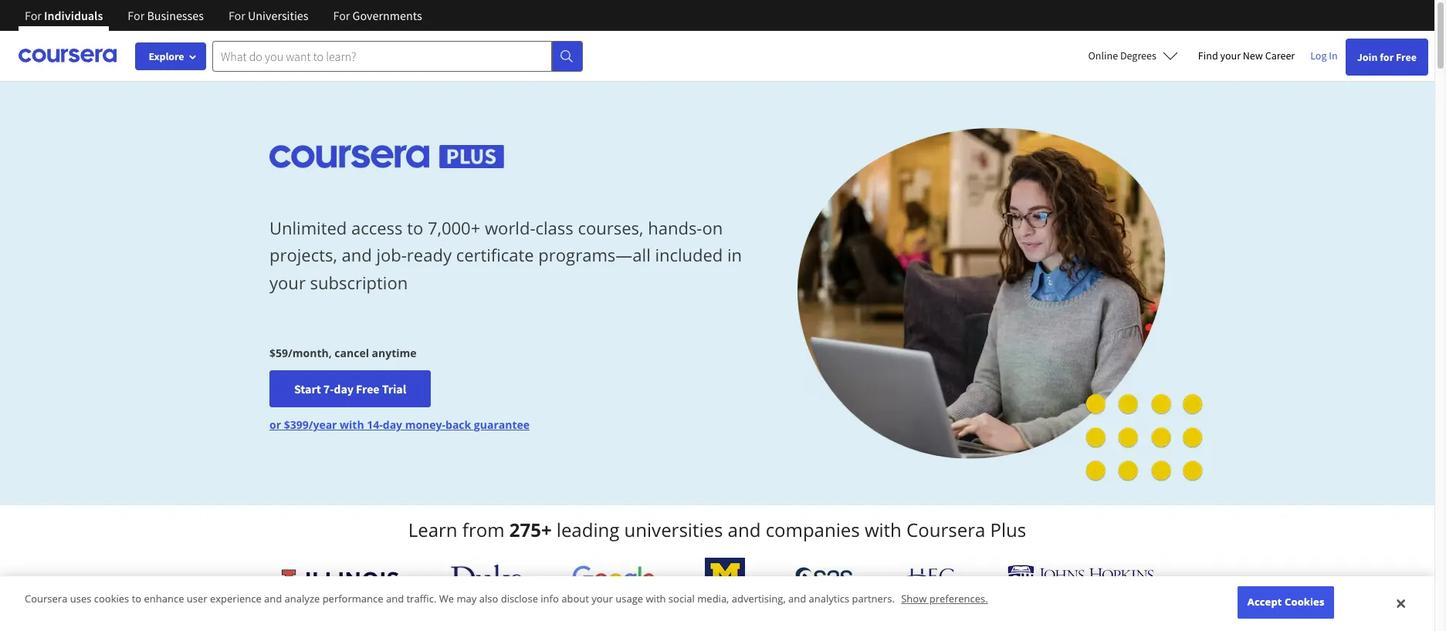Task type: locate. For each thing, give the bounding box(es) containing it.
experience
[[210, 593, 262, 606]]

2 horizontal spatial your
[[1220, 49, 1241, 63]]

coursera left uses
[[25, 593, 67, 606]]

or $399 /year with 14-day money-back guarantee
[[269, 418, 530, 433]]

online
[[1088, 49, 1118, 63]]

What do you want to learn? text field
[[212, 41, 552, 71]]

to
[[407, 216, 423, 240], [132, 593, 141, 606]]

2 horizontal spatial with
[[865, 517, 902, 543]]

None search field
[[212, 41, 583, 71]]

1 vertical spatial coursera
[[25, 593, 67, 606]]

free right for
[[1396, 50, 1417, 64]]

and
[[342, 244, 372, 267], [728, 517, 761, 543], [264, 593, 282, 606], [386, 593, 404, 606], [788, 593, 806, 606]]

companies
[[766, 517, 860, 543]]

coursera plus image
[[269, 145, 504, 168]]

free inside join for free link
[[1396, 50, 1417, 64]]

anytime
[[372, 346, 417, 361]]

your
[[1220, 49, 1241, 63], [269, 271, 306, 294], [592, 593, 613, 606]]

free
[[1396, 50, 1417, 64], [356, 382, 380, 397]]

1 horizontal spatial to
[[407, 216, 423, 240]]

your right about
[[592, 593, 613, 606]]

7-
[[323, 382, 334, 397]]

your inside unlimited access to 7,000+ world-class courses, hands-on projects, and job-ready certificate programs—all included in your subscription
[[269, 271, 306, 294]]

start
[[294, 382, 321, 397]]

university of michigan image
[[705, 558, 745, 601]]

2 for from the left
[[128, 8, 145, 23]]

0 vertical spatial to
[[407, 216, 423, 240]]

1 vertical spatial free
[[356, 382, 380, 397]]

3 for from the left
[[229, 8, 245, 23]]

1 vertical spatial to
[[132, 593, 141, 606]]

log
[[1310, 49, 1327, 63]]

universities
[[624, 517, 723, 543]]

0 horizontal spatial free
[[356, 382, 380, 397]]

uses
[[70, 593, 91, 606]]

day
[[334, 382, 354, 397], [383, 418, 402, 433]]

for left individuals
[[25, 8, 42, 23]]

projects,
[[269, 244, 337, 267]]

and inside unlimited access to 7,000+ world-class courses, hands-on projects, and job-ready certificate programs—all included in your subscription
[[342, 244, 372, 267]]

world-
[[485, 216, 535, 240]]

1 for from the left
[[25, 8, 42, 23]]

0 vertical spatial coursera
[[907, 517, 985, 543]]

0 horizontal spatial with
[[340, 418, 364, 433]]

individuals
[[44, 8, 103, 23]]

with left 14- at the left bottom
[[340, 418, 364, 433]]

preferences.
[[929, 593, 988, 606]]

for left universities
[[229, 8, 245, 23]]

for left governments
[[333, 8, 350, 23]]

hec paris image
[[904, 564, 958, 595]]

for universities
[[229, 8, 308, 23]]

learn from 275+ leading universities and companies with coursera plus
[[408, 517, 1026, 543]]

coursera up hec paris image
[[907, 517, 985, 543]]

1 vertical spatial your
[[269, 271, 306, 294]]

4 for from the left
[[333, 8, 350, 23]]

user
[[187, 593, 207, 606]]

$399
[[284, 418, 309, 433]]

with up 'partners.'
[[865, 517, 902, 543]]

to up ready
[[407, 216, 423, 240]]

0 horizontal spatial day
[[334, 382, 354, 397]]

coursera
[[907, 517, 985, 543], [25, 593, 67, 606]]

1 horizontal spatial free
[[1396, 50, 1417, 64]]

accept
[[1248, 596, 1282, 610]]

2 vertical spatial your
[[592, 593, 613, 606]]

to inside unlimited access to 7,000+ world-class courses, hands-on projects, and job-ready certificate programs—all included in your subscription
[[407, 216, 423, 240]]

log in
[[1310, 49, 1338, 63]]

courses,
[[578, 216, 644, 240]]

1 horizontal spatial with
[[646, 593, 666, 606]]

google image
[[572, 565, 655, 594]]

with
[[340, 418, 364, 433], [865, 517, 902, 543], [646, 593, 666, 606]]

0 horizontal spatial your
[[269, 271, 306, 294]]

for for universities
[[229, 8, 245, 23]]

about
[[562, 593, 589, 606]]

ready
[[407, 244, 452, 267]]

sas image
[[795, 567, 854, 592]]

class
[[535, 216, 574, 240]]

for governments
[[333, 8, 422, 23]]

day down $59 /month, cancel anytime
[[334, 382, 354, 397]]

your right the find in the top right of the page
[[1220, 49, 1241, 63]]

universities
[[248, 8, 308, 23]]

1 horizontal spatial day
[[383, 418, 402, 433]]

day left money-
[[383, 418, 402, 433]]

0 vertical spatial free
[[1396, 50, 1417, 64]]

with left social
[[646, 593, 666, 606]]

join for free link
[[1346, 39, 1428, 76]]

0 vertical spatial day
[[334, 382, 354, 397]]

0 horizontal spatial to
[[132, 593, 141, 606]]

0 vertical spatial with
[[340, 418, 364, 433]]

or
[[269, 418, 281, 433]]

find your new career link
[[1191, 46, 1303, 66]]

your down projects, at the top left of the page
[[269, 271, 306, 294]]

for left businesses
[[128, 8, 145, 23]]

for
[[25, 8, 42, 23], [128, 8, 145, 23], [229, 8, 245, 23], [333, 8, 350, 23]]

explore button
[[135, 42, 206, 70]]

free left trial
[[356, 382, 380, 397]]

to right cookies
[[132, 593, 141, 606]]

disclose
[[501, 593, 538, 606]]

money-
[[405, 418, 446, 433]]

free inside "start 7-day free trial" button
[[356, 382, 380, 397]]

media,
[[697, 593, 729, 606]]

included
[[655, 244, 723, 267]]

info
[[541, 593, 559, 606]]

day inside button
[[334, 382, 354, 397]]

analytics
[[809, 593, 849, 606]]

explore
[[149, 49, 184, 63]]

1 vertical spatial day
[[383, 418, 402, 433]]

university of illinois at urbana-champaign image
[[280, 567, 401, 592]]

coursera image
[[19, 43, 117, 68]]

for for governments
[[333, 8, 350, 23]]

duke university image
[[451, 565, 522, 590]]

2 vertical spatial with
[[646, 593, 666, 606]]

and up subscription
[[342, 244, 372, 267]]

for for businesses
[[128, 8, 145, 23]]

find your new career
[[1198, 49, 1295, 63]]

$59
[[269, 346, 288, 361]]



Task type: describe. For each thing, give the bounding box(es) containing it.
and left analytics
[[788, 593, 806, 606]]

hands-
[[648, 216, 702, 240]]

1 vertical spatial with
[[865, 517, 902, 543]]

subscription
[[310, 271, 408, 294]]

14-
[[367, 418, 383, 433]]

learn
[[408, 517, 458, 543]]

and up "university of michigan" image on the bottom of the page
[[728, 517, 761, 543]]

coursera uses cookies to enhance user experience and analyze performance and traffic. we may also disclose info about your usage with social media, advertising, and analytics partners. show preferences.
[[25, 593, 988, 606]]

degrees
[[1120, 49, 1157, 63]]

and left traffic.
[[386, 593, 404, 606]]

cookies
[[1285, 596, 1325, 610]]

for individuals
[[25, 8, 103, 23]]

join for free
[[1357, 50, 1417, 64]]

career
[[1265, 49, 1295, 63]]

find
[[1198, 49, 1218, 63]]

businesses
[[147, 8, 204, 23]]

in
[[727, 244, 742, 267]]

for for individuals
[[25, 8, 42, 23]]

we
[[439, 593, 454, 606]]

analyze
[[285, 593, 320, 606]]

0 vertical spatial your
[[1220, 49, 1241, 63]]

$59 /month, cancel anytime
[[269, 346, 417, 361]]

start 7-day free trial
[[294, 382, 406, 397]]

online degrees button
[[1076, 39, 1191, 73]]

on
[[702, 216, 723, 240]]

accept cookies
[[1248, 596, 1325, 610]]

social
[[669, 593, 695, 606]]

plus
[[990, 517, 1026, 543]]

performance
[[322, 593, 383, 606]]

new
[[1243, 49, 1263, 63]]

also
[[479, 593, 498, 606]]

show preferences. link
[[901, 593, 988, 606]]

start 7-day free trial button
[[269, 371, 431, 408]]

enhance
[[144, 593, 184, 606]]

johns hopkins university image
[[1008, 565, 1154, 594]]

leading
[[557, 517, 620, 543]]

advertising,
[[732, 593, 786, 606]]

access
[[351, 216, 403, 240]]

join
[[1357, 50, 1378, 64]]

cookies
[[94, 593, 129, 606]]

7,000+
[[428, 216, 480, 240]]

governments
[[353, 8, 422, 23]]

programs—all
[[538, 244, 651, 267]]

/month,
[[288, 346, 332, 361]]

traffic.
[[407, 593, 437, 606]]

in
[[1329, 49, 1338, 63]]

from
[[462, 517, 505, 543]]

unlimited access to 7,000+ world-class courses, hands-on projects, and job-ready certificate programs—all included in your subscription
[[269, 216, 742, 294]]

back
[[446, 418, 471, 433]]

trial
[[382, 382, 406, 397]]

cancel
[[335, 346, 369, 361]]

job-
[[376, 244, 407, 267]]

accept cookies button
[[1238, 587, 1334, 619]]

/year
[[309, 418, 337, 433]]

for
[[1380, 50, 1394, 64]]

0 horizontal spatial coursera
[[25, 593, 67, 606]]

1 horizontal spatial your
[[592, 593, 613, 606]]

show
[[901, 593, 927, 606]]

and left analyze
[[264, 593, 282, 606]]

275+
[[509, 517, 552, 543]]

usage
[[616, 593, 643, 606]]

guarantee
[[474, 418, 530, 433]]

banner navigation
[[12, 0, 434, 42]]

may
[[457, 593, 477, 606]]

unlimited
[[269, 216, 347, 240]]

certificate
[[456, 244, 534, 267]]

online degrees
[[1088, 49, 1157, 63]]

1 horizontal spatial coursera
[[907, 517, 985, 543]]

for businesses
[[128, 8, 204, 23]]

partners.
[[852, 593, 895, 606]]

log in link
[[1303, 46, 1346, 65]]



Task type: vqa. For each thing, say whether or not it's contained in the screenshot.
List
no



